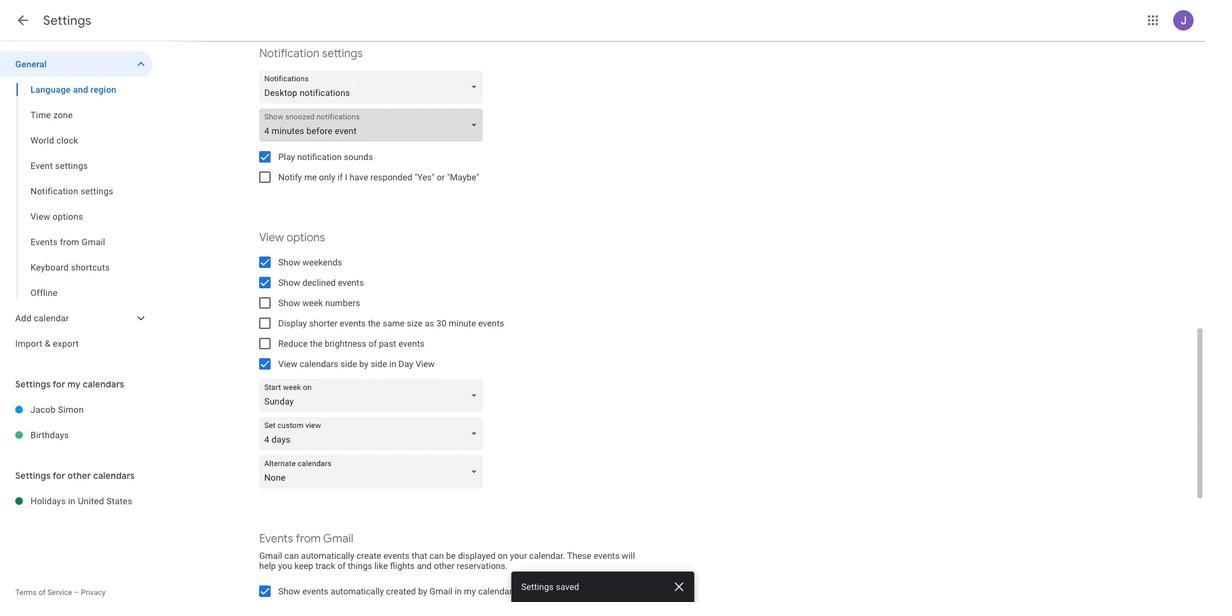 Task type: vqa. For each thing, say whether or not it's contained in the screenshot.
bottom 8
no



Task type: locate. For each thing, give the bounding box(es) containing it.
my up jacob simon 'tree item'
[[68, 379, 81, 390]]

view options up events from gmail
[[30, 212, 83, 222]]

other right that
[[434, 561, 455, 571]]

holidays
[[30, 496, 66, 506]]

create
[[357, 551, 381, 561]]

1 vertical spatial automatically
[[331, 586, 384, 597]]

events up numbers
[[338, 278, 364, 288]]

language
[[30, 85, 71, 95]]

settings up the jacob
[[15, 379, 51, 390]]

events up keyboard
[[30, 237, 58, 247]]

calendars up jacob simon 'tree item'
[[83, 379, 124, 390]]

0 vertical spatial events
[[30, 237, 58, 247]]

0 horizontal spatial and
[[73, 85, 88, 95]]

only
[[319, 172, 335, 182]]

jacob
[[30, 405, 56, 415]]

0 vertical spatial automatically
[[301, 551, 354, 561]]

events left "will"
[[594, 551, 620, 561]]

for up jacob simon
[[53, 379, 65, 390]]

that
[[412, 551, 427, 561]]

display shorter events the same size as 30 minute events
[[278, 318, 504, 329]]

these
[[567, 551, 592, 561]]

automatically left create
[[301, 551, 354, 561]]

declined
[[302, 278, 336, 288]]

add
[[15, 313, 31, 323]]

of right track
[[338, 561, 346, 571]]

side down past
[[371, 359, 387, 369]]

1 vertical spatial notification
[[30, 186, 78, 196]]

30
[[437, 318, 447, 329]]

other up holidays in united states on the bottom
[[68, 470, 91, 482]]

gmail
[[82, 237, 105, 247], [323, 532, 353, 546], [259, 551, 282, 561], [430, 586, 453, 597]]

show
[[278, 257, 300, 268], [278, 278, 300, 288], [278, 298, 300, 308], [278, 586, 300, 597]]

gmail inside tree
[[82, 237, 105, 247]]

0 vertical spatial notification settings
[[259, 46, 363, 61]]

weekends
[[302, 257, 342, 268]]

options up events from gmail
[[53, 212, 83, 222]]

1 vertical spatial events
[[259, 532, 293, 546]]

world
[[30, 135, 54, 146]]

other
[[68, 470, 91, 482], [434, 561, 455, 571]]

on
[[498, 551, 508, 561]]

&
[[45, 339, 50, 349]]

or
[[437, 172, 445, 182]]

1 vertical spatial view options
[[259, 231, 325, 245]]

brightness
[[325, 339, 366, 349]]

0 vertical spatial the
[[368, 318, 381, 329]]

settings right go back icon
[[43, 13, 91, 29]]

gmail down be at bottom
[[430, 586, 453, 597]]

events right minute
[[478, 318, 504, 329]]

settings up holidays
[[15, 470, 51, 482]]

events down size
[[399, 339, 425, 349]]

1 horizontal spatial from
[[296, 532, 321, 546]]

settings for other calendars
[[15, 470, 135, 482]]

0 vertical spatial for
[[53, 379, 65, 390]]

of inside events from gmail gmail can automatically create events that can be displayed on your calendar. these events will help you keep track of things like flights and other reservations.
[[338, 561, 346, 571]]

the left the same
[[368, 318, 381, 329]]

0 vertical spatial in
[[389, 359, 396, 369]]

track
[[316, 561, 335, 571]]

the down shorter
[[310, 339, 323, 349]]

1 show from the top
[[278, 257, 300, 268]]

event
[[30, 161, 53, 171]]

2 horizontal spatial of
[[369, 339, 377, 349]]

show down the show weekends
[[278, 278, 300, 288]]

show declined events
[[278, 278, 364, 288]]

service
[[47, 588, 72, 597]]

same
[[383, 318, 405, 329]]

0 horizontal spatial view options
[[30, 212, 83, 222]]

show left weekends
[[278, 257, 300, 268]]

in inside tree item
[[68, 496, 75, 506]]

1 vertical spatial from
[[296, 532, 321, 546]]

in left day
[[389, 359, 396, 369]]

tree
[[0, 51, 152, 356]]

1 horizontal spatial other
[[434, 561, 455, 571]]

events
[[338, 278, 364, 288], [340, 318, 366, 329], [478, 318, 504, 329], [399, 339, 425, 349], [384, 551, 410, 561], [594, 551, 620, 561], [302, 586, 328, 597]]

options
[[53, 212, 83, 222], [287, 231, 325, 245]]

2 show from the top
[[278, 278, 300, 288]]

will
[[622, 551, 635, 561]]

1 vertical spatial calendars
[[83, 379, 124, 390]]

show for show declined events
[[278, 278, 300, 288]]

united
[[78, 496, 104, 506]]

calendar down reservations.
[[478, 586, 512, 597]]

world clock
[[30, 135, 78, 146]]

settings
[[322, 46, 363, 61], [55, 161, 88, 171], [81, 186, 113, 196]]

1 horizontal spatial and
[[417, 561, 432, 571]]

settings for my calendars
[[15, 379, 124, 390]]

show up display
[[278, 298, 300, 308]]

view up events from gmail
[[30, 212, 50, 222]]

0 horizontal spatial by
[[359, 359, 368, 369]]

0 horizontal spatial can
[[284, 551, 299, 561]]

1 horizontal spatial notification settings
[[259, 46, 363, 61]]

time zone
[[30, 110, 73, 120]]

1 vertical spatial notification settings
[[30, 186, 113, 196]]

calendar up &
[[34, 313, 69, 323]]

view down reduce
[[278, 359, 298, 369]]

language and region
[[30, 85, 116, 95]]

3 show from the top
[[278, 298, 300, 308]]

view calendars side by side in day view
[[278, 359, 435, 369]]

2 horizontal spatial in
[[455, 586, 462, 597]]

settings for settings for my calendars
[[15, 379, 51, 390]]

like
[[375, 561, 388, 571]]

settings for my calendars tree
[[0, 397, 152, 448]]

1 vertical spatial the
[[310, 339, 323, 349]]

notification
[[259, 46, 319, 61], [30, 186, 78, 196]]

0 horizontal spatial events
[[30, 237, 58, 247]]

1 horizontal spatial notification
[[259, 46, 319, 61]]

my down reservations.
[[464, 586, 476, 597]]

the
[[368, 318, 381, 329], [310, 339, 323, 349]]

for up holidays
[[53, 470, 65, 482]]

have
[[350, 172, 368, 182]]

calendars for settings for other calendars
[[93, 470, 135, 482]]

show weekends
[[278, 257, 342, 268]]

by down reduce the brightness of past events
[[359, 359, 368, 369]]

terms of service link
[[15, 588, 72, 597]]

side down reduce the brightness of past events
[[341, 359, 357, 369]]

from inside group
[[60, 237, 79, 247]]

1 vertical spatial and
[[417, 561, 432, 571]]

automatically down things
[[331, 586, 384, 597]]

tree containing general
[[0, 51, 152, 356]]

1 horizontal spatial by
[[418, 586, 427, 597]]

offline
[[30, 288, 58, 298]]

import
[[15, 339, 42, 349]]

1 horizontal spatial can
[[430, 551, 444, 561]]

in left united
[[68, 496, 75, 506]]

1 vertical spatial of
[[338, 561, 346, 571]]

1 for from the top
[[53, 379, 65, 390]]

events up help
[[259, 532, 293, 546]]

gmail left keep
[[259, 551, 282, 561]]

from up keep
[[296, 532, 321, 546]]

events left that
[[384, 551, 410, 561]]

play notification sounds
[[278, 152, 373, 162]]

of right terms
[[39, 588, 46, 597]]

2 vertical spatial of
[[39, 588, 46, 597]]

gmail up the shortcuts
[[82, 237, 105, 247]]

from
[[60, 237, 79, 247], [296, 532, 321, 546]]

1 horizontal spatial calendar
[[478, 586, 512, 597]]

can right help
[[284, 551, 299, 561]]

events inside events from gmail gmail can automatically create events that can be displayed on your calendar. these events will help you keep track of things like flights and other reservations.
[[259, 532, 293, 546]]

0 horizontal spatial options
[[53, 212, 83, 222]]

1 horizontal spatial view options
[[259, 231, 325, 245]]

in down reservations.
[[455, 586, 462, 597]]

terms of service – privacy
[[15, 588, 106, 597]]

1 vertical spatial for
[[53, 470, 65, 482]]

1 horizontal spatial of
[[338, 561, 346, 571]]

0 horizontal spatial the
[[310, 339, 323, 349]]

None field
[[259, 71, 488, 104], [259, 109, 488, 142], [259, 379, 488, 412], [259, 417, 488, 451], [259, 456, 488, 489], [259, 71, 488, 104], [259, 109, 488, 142], [259, 379, 488, 412], [259, 417, 488, 451], [259, 456, 488, 489]]

notify me only if i have responded "yes" or "maybe"
[[278, 172, 479, 182]]

show down you
[[278, 586, 300, 597]]

calendars up states
[[93, 470, 135, 482]]

view options up the show weekends
[[259, 231, 325, 245]]

in
[[389, 359, 396, 369], [68, 496, 75, 506], [455, 586, 462, 597]]

0 horizontal spatial in
[[68, 496, 75, 506]]

0 vertical spatial view options
[[30, 212, 83, 222]]

0 horizontal spatial side
[[341, 359, 357, 369]]

group
[[0, 77, 152, 306]]

for for other
[[53, 470, 65, 482]]

and
[[73, 85, 88, 95], [417, 561, 432, 571]]

shorter
[[309, 318, 338, 329]]

notification settings
[[259, 46, 363, 61], [30, 186, 113, 196]]

1 horizontal spatial in
[[389, 359, 396, 369]]

0 horizontal spatial calendar
[[34, 313, 69, 323]]

0 vertical spatial my
[[68, 379, 81, 390]]

settings for settings
[[43, 13, 91, 29]]

general tree item
[[0, 51, 152, 77]]

view options
[[30, 212, 83, 222], [259, 231, 325, 245]]

automatically
[[301, 551, 354, 561], [331, 586, 384, 597]]

reduce
[[278, 339, 308, 349]]

2 vertical spatial in
[[455, 586, 462, 597]]

holidays in united states tree item
[[0, 489, 152, 514]]

0 horizontal spatial other
[[68, 470, 91, 482]]

view up the show weekends
[[259, 231, 284, 245]]

my
[[68, 379, 81, 390], [464, 586, 476, 597]]

0 horizontal spatial of
[[39, 588, 46, 597]]

day
[[399, 359, 413, 369]]

can left be at bottom
[[430, 551, 444, 561]]

from inside events from gmail gmail can automatically create events that can be displayed on your calendar. these events will help you keep track of things like flights and other reservations.
[[296, 532, 321, 546]]

2 vertical spatial calendars
[[93, 470, 135, 482]]

events up reduce the brightness of past events
[[340, 318, 366, 329]]

1 horizontal spatial side
[[371, 359, 387, 369]]

show for show week numbers
[[278, 298, 300, 308]]

2 for from the top
[[53, 470, 65, 482]]

1 vertical spatial in
[[68, 496, 75, 506]]

events down track
[[302, 586, 328, 597]]

and left region
[[73, 85, 88, 95]]

0 vertical spatial of
[[369, 339, 377, 349]]

numbers
[[325, 298, 360, 308]]

2 vertical spatial settings
[[81, 186, 113, 196]]

0 vertical spatial from
[[60, 237, 79, 247]]

0 vertical spatial by
[[359, 359, 368, 369]]

from up the keyboard shortcuts
[[60, 237, 79, 247]]

and right flights
[[417, 561, 432, 571]]

view inside tree
[[30, 212, 50, 222]]

settings
[[43, 13, 91, 29], [15, 379, 51, 390], [15, 470, 51, 482], [521, 582, 554, 592]]

4 show from the top
[[278, 586, 300, 597]]

settings left saved
[[521, 582, 554, 592]]

1 horizontal spatial my
[[464, 586, 476, 597]]

1 vertical spatial other
[[434, 561, 455, 571]]

0 vertical spatial notification
[[259, 46, 319, 61]]

1 vertical spatial options
[[287, 231, 325, 245]]

"maybe"
[[447, 172, 479, 182]]

calendar
[[34, 313, 69, 323], [478, 586, 512, 597]]

calendars down reduce
[[300, 359, 338, 369]]

1 horizontal spatial events
[[259, 532, 293, 546]]

options up the show weekends
[[287, 231, 325, 245]]

of left past
[[369, 339, 377, 349]]

0 horizontal spatial from
[[60, 237, 79, 247]]

by right created
[[418, 586, 427, 597]]

can
[[284, 551, 299, 561], [430, 551, 444, 561]]

0 vertical spatial and
[[73, 85, 88, 95]]



Task type: describe. For each thing, give the bounding box(es) containing it.
holidays in united states
[[30, 496, 132, 506]]

saved
[[556, 582, 579, 592]]

settings saved
[[521, 582, 579, 592]]

from for events from gmail gmail can automatically create events that can be displayed on your calendar. these events will help you keep track of things like flights and other reservations.
[[296, 532, 321, 546]]

1 vertical spatial by
[[418, 586, 427, 597]]

jacob simon tree item
[[0, 397, 152, 423]]

view right day
[[416, 359, 435, 369]]

keep
[[295, 561, 313, 571]]

states
[[106, 496, 132, 506]]

as
[[425, 318, 434, 329]]

from for events from gmail
[[60, 237, 79, 247]]

settings heading
[[43, 13, 91, 29]]

for for my
[[53, 379, 65, 390]]

add calendar
[[15, 313, 69, 323]]

calendar.
[[529, 551, 565, 561]]

0 horizontal spatial notification
[[30, 186, 78, 196]]

1 vertical spatial calendar
[[478, 586, 512, 597]]

birthdays tree item
[[0, 423, 152, 448]]

keyboard shortcuts
[[30, 262, 110, 273]]

notify
[[278, 172, 302, 182]]

2 can from the left
[[430, 551, 444, 561]]

export
[[53, 339, 79, 349]]

shortcuts
[[71, 262, 110, 273]]

1 horizontal spatial the
[[368, 318, 381, 329]]

birthdays
[[30, 430, 69, 440]]

privacy link
[[81, 588, 106, 597]]

0 vertical spatial settings
[[322, 46, 363, 61]]

events for events from gmail
[[30, 237, 58, 247]]

"yes"
[[415, 172, 435, 182]]

be
[[446, 551, 456, 561]]

notification
[[297, 152, 342, 162]]

import & export
[[15, 339, 79, 349]]

play
[[278, 152, 295, 162]]

events from gmail
[[30, 237, 105, 247]]

0 horizontal spatial notification settings
[[30, 186, 113, 196]]

settings for settings saved
[[521, 582, 554, 592]]

simon
[[58, 405, 84, 415]]

show events automatically created by gmail in my calendar
[[278, 586, 512, 597]]

1 can from the left
[[284, 551, 299, 561]]

things
[[348, 561, 372, 571]]

me
[[304, 172, 317, 182]]

show for show events automatically created by gmail in my calendar
[[278, 586, 300, 597]]

holidays in united states link
[[30, 489, 152, 514]]

show for show weekends
[[278, 257, 300, 268]]

minute
[[449, 318, 476, 329]]

you
[[278, 561, 292, 571]]

0 horizontal spatial my
[[68, 379, 81, 390]]

1 side from the left
[[341, 359, 357, 369]]

1 horizontal spatial options
[[287, 231, 325, 245]]

zone
[[53, 110, 73, 120]]

your
[[510, 551, 527, 561]]

0 vertical spatial calendar
[[34, 313, 69, 323]]

responded
[[370, 172, 412, 182]]

2 side from the left
[[371, 359, 387, 369]]

size
[[407, 318, 423, 329]]

settings for settings for other calendars
[[15, 470, 51, 482]]

reduce the brightness of past events
[[278, 339, 425, 349]]

week
[[302, 298, 323, 308]]

go back image
[[15, 13, 30, 28]]

flights
[[390, 561, 415, 571]]

terms
[[15, 588, 37, 597]]

0 vertical spatial options
[[53, 212, 83, 222]]

jacob simon
[[30, 405, 84, 415]]

privacy
[[81, 588, 106, 597]]

0 vertical spatial other
[[68, 470, 91, 482]]

birthdays link
[[30, 423, 152, 448]]

help
[[259, 561, 276, 571]]

group containing language and region
[[0, 77, 152, 306]]

and inside events from gmail gmail can automatically create events that can be displayed on your calendar. these events will help you keep track of things like flights and other reservations.
[[417, 561, 432, 571]]

keyboard
[[30, 262, 69, 273]]

gmail up track
[[323, 532, 353, 546]]

1 vertical spatial settings
[[55, 161, 88, 171]]

calendars for settings for my calendars
[[83, 379, 124, 390]]

display
[[278, 318, 307, 329]]

past
[[379, 339, 396, 349]]

created
[[386, 586, 416, 597]]

other inside events from gmail gmail can automatically create events that can be displayed on your calendar. these events will help you keep track of things like flights and other reservations.
[[434, 561, 455, 571]]

i
[[345, 172, 347, 182]]

sounds
[[344, 152, 373, 162]]

events for events from gmail gmail can automatically create events that can be displayed on your calendar. these events will help you keep track of things like flights and other reservations.
[[259, 532, 293, 546]]

automatically inside events from gmail gmail can automatically create events that can be displayed on your calendar. these events will help you keep track of things like flights and other reservations.
[[301, 551, 354, 561]]

–
[[74, 588, 79, 597]]

0 vertical spatial calendars
[[300, 359, 338, 369]]

1 vertical spatial my
[[464, 586, 476, 597]]

region
[[91, 85, 116, 95]]

general
[[15, 59, 47, 69]]

if
[[338, 172, 343, 182]]

event settings
[[30, 161, 88, 171]]

clock
[[56, 135, 78, 146]]

reservations.
[[457, 561, 508, 571]]

displayed
[[458, 551, 496, 561]]

time
[[30, 110, 51, 120]]

events from gmail gmail can automatically create events that can be displayed on your calendar. these events will help you keep track of things like flights and other reservations.
[[259, 532, 635, 571]]

show week numbers
[[278, 298, 360, 308]]



